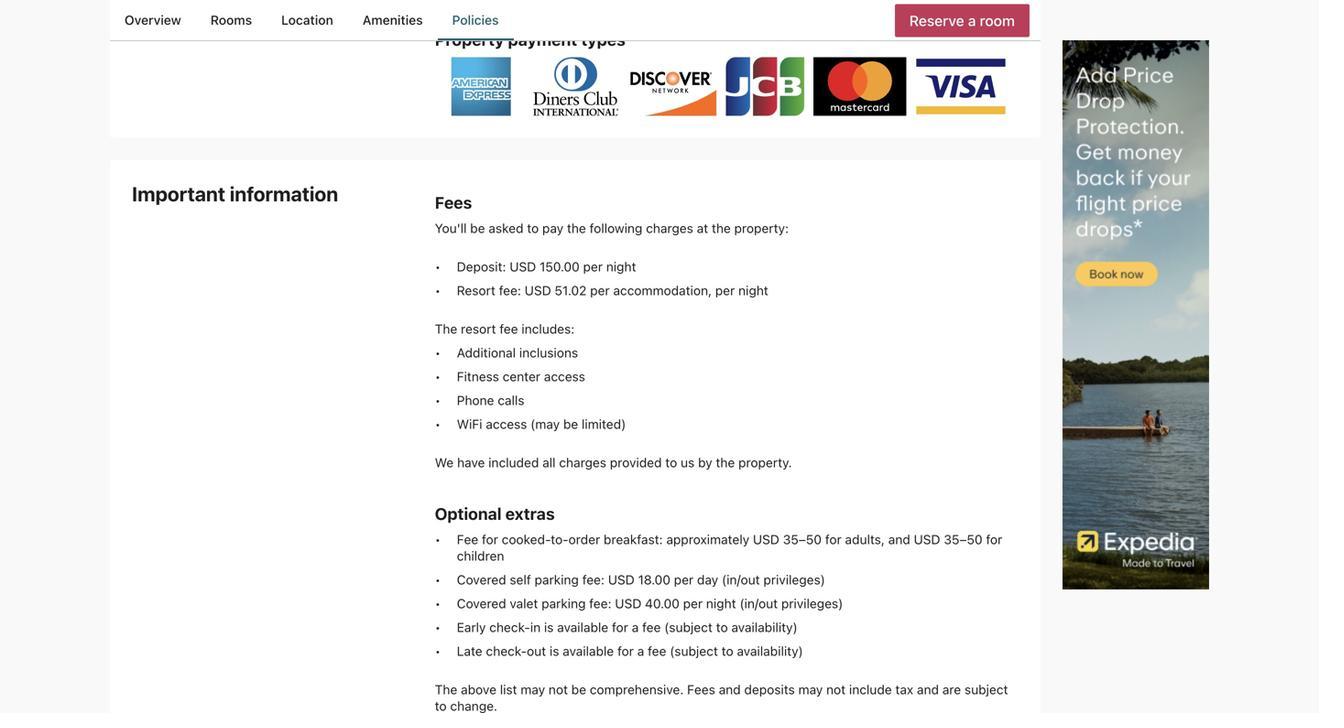 Task type: vqa. For each thing, say whether or not it's contained in the screenshot.
PRIVILEGES) to the top
yes



Task type: describe. For each thing, give the bounding box(es) containing it.
discover image
[[624, 57, 717, 116]]

property
[[435, 30, 504, 50]]

51.02
[[555, 283, 587, 298]]

list containing additional inclusions
[[435, 345, 1019, 433]]

2 not from the left
[[827, 683, 846, 698]]

list
[[500, 683, 517, 698]]

150.00
[[540, 260, 580, 275]]

privileges) for covered self parking fee: usd 18.00 per day (in/out privileges)
[[764, 573, 826, 588]]

optional extras
[[435, 505, 555, 524]]

availability) for early check-in is available for a fee (subject to availability)
[[732, 621, 798, 636]]

breakfast:
[[604, 533, 663, 548]]

2 horizontal spatial and
[[917, 683, 939, 698]]

provided
[[610, 456, 662, 471]]

optional
[[435, 505, 502, 524]]

fitness
[[457, 369, 499, 385]]

pay
[[543, 221, 564, 236]]

location link
[[267, 0, 348, 40]]

0 horizontal spatial charges
[[559, 456, 607, 471]]

the for following
[[712, 221, 731, 236]]

0 vertical spatial fees
[[435, 193, 472, 213]]

all
[[543, 456, 556, 471]]

fee
[[457, 533, 479, 548]]

center
[[503, 369, 541, 385]]

are
[[943, 683, 962, 698]]

you'll be asked to pay the following charges at the property:
[[435, 221, 789, 236]]

cooked-
[[502, 533, 551, 548]]

inclusions
[[520, 346, 578, 361]]

day
[[697, 573, 719, 588]]

location
[[281, 12, 333, 27]]

extras
[[506, 505, 555, 524]]

out
[[527, 644, 546, 660]]

information
[[230, 182, 338, 206]]

to left pay
[[527, 221, 539, 236]]

(subject for early check-in is available for a fee (subject to availability)
[[665, 621, 713, 636]]

fee for in
[[643, 621, 661, 636]]

rooms link
[[196, 0, 267, 40]]

covered for covered valet parking fee: usd 40.00 per night (in/out privileges)
[[457, 597, 507, 612]]

0 vertical spatial fee:
[[499, 283, 521, 298]]

usd up covered self parking fee: usd 18.00 per day (in/out privileges) list item
[[753, 533, 780, 548]]

additional inclusions
[[457, 346, 578, 361]]

diners club image
[[530, 57, 623, 116]]

usd right adults,
[[914, 533, 941, 548]]

comprehensive.
[[590, 683, 684, 698]]

18.00
[[638, 573, 671, 588]]

1 horizontal spatial access
[[544, 369, 586, 385]]

to left us
[[666, 456, 678, 471]]

deposit: usd 150.00 per night
[[457, 260, 637, 275]]

(may
[[531, 417, 560, 432]]

overview link
[[110, 0, 196, 40]]

property:
[[735, 221, 789, 236]]

the above list may not be comprehensive. fees and deposits may not include tax and are subject to change.
[[435, 683, 1009, 714]]

overview
[[125, 12, 181, 27]]

the right pay
[[567, 221, 586, 236]]

per right 51.02
[[590, 283, 610, 298]]

wifi
[[457, 417, 483, 432]]

early check-in is available for a fee (subject to availability) list item
[[435, 620, 1019, 637]]

usd down deposit: usd 150.00 per night
[[525, 283, 551, 298]]

we
[[435, 456, 454, 471]]

additional
[[457, 346, 516, 361]]

list containing deposit: usd 150.00 per night
[[435, 259, 1019, 299]]

included
[[489, 456, 539, 471]]

self
[[510, 573, 531, 588]]

you'll
[[435, 221, 467, 236]]

wifi access (may be limited) list item
[[435, 417, 1019, 433]]

and inside fee for cooked-to-order breakfast: approximately usd 35–50 for adults, and usd 35–50 for children
[[889, 533, 911, 548]]

privileges) for covered valet parking fee: usd 40.00 per night (in/out privileges)
[[782, 597, 844, 612]]

property.
[[739, 456, 792, 471]]

2 may from the left
[[799, 683, 823, 698]]

per for accommodation,
[[716, 283, 735, 298]]

parking for self
[[535, 573, 579, 588]]

important
[[132, 182, 225, 206]]

types
[[581, 30, 626, 50]]

the for the resort fee includes:
[[435, 322, 458, 337]]

fitness center access list item
[[435, 369, 1019, 386]]

usd left 18.00
[[608, 573, 635, 588]]

(in/out for night
[[740, 597, 778, 612]]

early
[[457, 621, 486, 636]]

1 horizontal spatial charges
[[646, 221, 694, 236]]

fee for cooked-to-order breakfast: approximately usd 35–50 for adults, and usd 35–50 for children
[[457, 533, 1003, 564]]

usd inside list item
[[615, 597, 642, 612]]

night for accommodation,
[[739, 283, 769, 298]]

valet
[[510, 597, 538, 612]]

reserve a room
[[910, 12, 1015, 29]]

in
[[530, 621, 541, 636]]

by
[[698, 456, 713, 471]]

deposit:
[[457, 260, 506, 275]]

be inside list item
[[564, 417, 578, 432]]

be inside the above list may not be comprehensive. fees and deposits may not include tax and are subject to change.
[[572, 683, 587, 698]]

resort
[[461, 322, 496, 337]]

policies
[[452, 12, 499, 27]]

availability) for late check-out is available for a fee (subject to availability)
[[737, 644, 804, 660]]

rooms
[[211, 12, 252, 27]]

calls
[[498, 393, 525, 408]]

the resort fee includes:
[[435, 322, 575, 337]]

covered valet parking fee: usd 40.00 per night (in/out privileges) list item
[[435, 596, 1019, 613]]

1 35–50 from the left
[[783, 533, 822, 548]]

us
[[681, 456, 695, 471]]



Task type: locate. For each thing, give the bounding box(es) containing it.
night inside list item
[[706, 597, 736, 612]]

(in/out down covered self parking fee: usd 18.00 per day (in/out privileges) list item
[[740, 597, 778, 612]]

1 vertical spatial fees
[[687, 683, 716, 698]]

check- down 'valet'
[[490, 621, 531, 636]]

the right by
[[716, 456, 735, 471]]

per left 'day'
[[674, 573, 694, 588]]

1 horizontal spatial may
[[799, 683, 823, 698]]

1 vertical spatial charges
[[559, 456, 607, 471]]

the inside the above list may not be comprehensive. fees and deposits may not include tax and are subject to change.
[[435, 683, 458, 698]]

a for late check-out is available for a fee (subject to availability)
[[638, 644, 645, 660]]

to down early check-in is available for a fee (subject to availability) list item
[[722, 644, 734, 660]]

0 vertical spatial is
[[544, 621, 554, 636]]

1 vertical spatial fee
[[643, 621, 661, 636]]

covered valet parking fee: usd 40.00 per night (in/out privileges)
[[457, 597, 844, 612]]

fee: right resort
[[499, 283, 521, 298]]

0 vertical spatial (in/out
[[722, 573, 760, 588]]

2 vertical spatial a
[[638, 644, 645, 660]]

0 vertical spatial a
[[968, 12, 977, 29]]

fee
[[500, 322, 518, 337], [643, 621, 661, 636], [648, 644, 667, 660]]

access down calls
[[486, 417, 527, 432]]

2 vertical spatial fee
[[648, 644, 667, 660]]

1 vertical spatial the
[[435, 683, 458, 698]]

at
[[697, 221, 709, 236]]

and right adults,
[[889, 533, 911, 548]]

(subject for late check-out is available for a fee (subject to availability)
[[670, 644, 718, 660]]

covered inside list item
[[457, 573, 507, 588]]

covered up the early
[[457, 597, 507, 612]]

deposit: usd 150.00 per night list item
[[435, 259, 1019, 276]]

privileges) inside list item
[[764, 573, 826, 588]]

property payment types
[[435, 30, 626, 50]]

1 not from the left
[[549, 683, 568, 698]]

parking inside list item
[[535, 573, 579, 588]]

2 horizontal spatial night
[[739, 283, 769, 298]]

order
[[569, 533, 600, 548]]

a left room
[[968, 12, 977, 29]]

fee: for self
[[583, 573, 605, 588]]

fee down early check-in is available for a fee (subject to availability)
[[648, 644, 667, 660]]

includes:
[[522, 322, 575, 337]]

visa image
[[909, 57, 1014, 116]]

fee up the additional inclusions
[[500, 322, 518, 337]]

we have included all charges provided to us by the property.
[[435, 456, 792, 471]]

the up change.
[[435, 683, 458, 698]]

1 vertical spatial parking
[[542, 597, 586, 612]]

to inside early check-in is available for a fee (subject to availability) list item
[[716, 621, 728, 636]]

0 horizontal spatial not
[[549, 683, 568, 698]]

0 horizontal spatial may
[[521, 683, 545, 698]]

include
[[850, 683, 892, 698]]

parking right 'valet'
[[542, 597, 586, 612]]

fee: down order
[[583, 573, 605, 588]]

fees down late check-out is available for a fee (subject to availability) list item
[[687, 683, 716, 698]]

be left comprehensive.
[[572, 683, 587, 698]]

deposits
[[745, 683, 795, 698]]

be
[[470, 221, 485, 236], [564, 417, 578, 432], [572, 683, 587, 698]]

night
[[607, 260, 637, 275], [739, 283, 769, 298], [706, 597, 736, 612]]

privileges) inside list item
[[782, 597, 844, 612]]

fee: inside list item
[[590, 597, 612, 612]]

per for 18.00
[[674, 573, 694, 588]]

fee down covered valet parking fee: usd 40.00 per night (in/out privileges)
[[643, 621, 661, 636]]

be right (may
[[564, 417, 578, 432]]

a down early check-in is available for a fee (subject to availability)
[[638, 644, 645, 660]]

0 vertical spatial covered
[[457, 573, 507, 588]]

additional inclusions list item
[[435, 345, 1019, 362]]

0 vertical spatial the
[[435, 322, 458, 337]]

(subject down 40.00
[[665, 621, 713, 636]]

subject
[[965, 683, 1009, 698]]

not right list
[[549, 683, 568, 698]]

(in/out
[[722, 573, 760, 588], [740, 597, 778, 612]]

not left include
[[827, 683, 846, 698]]

2 covered from the top
[[457, 597, 507, 612]]

resort fee: usd 51.02 per accommodation, per night list item
[[435, 283, 1019, 299]]

per for 40.00
[[683, 597, 703, 612]]

availability) up 'deposits'
[[737, 644, 804, 660]]

reserve a room button
[[895, 4, 1030, 37]]

to inside the above list may not be comprehensive. fees and deposits may not include tax and are subject to change.
[[435, 699, 447, 714]]

parking inside list item
[[542, 597, 586, 612]]

parking
[[535, 573, 579, 588], [542, 597, 586, 612]]

(in/out for day
[[722, 573, 760, 588]]

late check-out is available for a fee (subject to availability)
[[457, 644, 804, 660]]

to-
[[551, 533, 569, 548]]

access down inclusions
[[544, 369, 586, 385]]

the
[[435, 322, 458, 337], [435, 683, 458, 698]]

1 vertical spatial covered
[[457, 597, 507, 612]]

change.
[[450, 699, 498, 714]]

available down early check-in is available for a fee (subject to availability)
[[563, 644, 614, 660]]

fee: for valet
[[590, 597, 612, 612]]

to inside late check-out is available for a fee (subject to availability) list item
[[722, 644, 734, 660]]

per down 'day'
[[683, 597, 703, 612]]

important information
[[132, 182, 338, 206]]

2 vertical spatial be
[[572, 683, 587, 698]]

may
[[521, 683, 545, 698], [799, 683, 823, 698]]

covered self parking fee: usd 18.00 per day (in/out privileges)
[[457, 573, 826, 588]]

late check-out is available for a fee (subject to availability) list item
[[435, 644, 1019, 660]]

a up late check-out is available for a fee (subject to availability)
[[632, 621, 639, 636]]

availability) down covered valet parking fee: usd 40.00 per night (in/out privileges) list item at the bottom of page
[[732, 621, 798, 636]]

2 vertical spatial fee:
[[590, 597, 612, 612]]

resort
[[457, 283, 496, 298]]

1 vertical spatial (subject
[[670, 644, 718, 660]]

is for in
[[544, 621, 554, 636]]

is right 'in'
[[544, 621, 554, 636]]

amenities link
[[348, 0, 438, 40]]

amenities
[[363, 12, 423, 27]]

(in/out inside list item
[[722, 573, 760, 588]]

wifi access (may be limited)
[[457, 417, 626, 432]]

1 vertical spatial night
[[739, 283, 769, 298]]

1 horizontal spatial not
[[827, 683, 846, 698]]

limited)
[[582, 417, 626, 432]]

policies link
[[438, 0, 514, 40]]

fee: up early check-in is available for a fee (subject to availability)
[[590, 597, 612, 612]]

1 vertical spatial fee:
[[583, 573, 605, 588]]

night for 40.00
[[706, 597, 736, 612]]

to
[[527, 221, 539, 236], [666, 456, 678, 471], [716, 621, 728, 636], [722, 644, 734, 660], [435, 699, 447, 714]]

2 the from the top
[[435, 683, 458, 698]]

0 horizontal spatial 35–50
[[783, 533, 822, 548]]

1 vertical spatial available
[[563, 644, 614, 660]]

fees inside the above list may not be comprehensive. fees and deposits may not include tax and are subject to change.
[[687, 683, 716, 698]]

the right at
[[712, 221, 731, 236]]

0 vertical spatial available
[[557, 621, 609, 636]]

1 vertical spatial a
[[632, 621, 639, 636]]

the for to
[[716, 456, 735, 471]]

is for out
[[550, 644, 559, 660]]

covered down children
[[457, 573, 507, 588]]

list containing overview
[[110, 0, 1041, 40]]

be right you'll
[[470, 221, 485, 236]]

check- for out
[[486, 644, 527, 660]]

fees up you'll
[[435, 193, 472, 213]]

1 vertical spatial be
[[564, 417, 578, 432]]

1 vertical spatial access
[[486, 417, 527, 432]]

privileges) down covered self parking fee: usd 18.00 per day (in/out privileges) list item
[[782, 597, 844, 612]]

1 the from the top
[[435, 322, 458, 337]]

1 vertical spatial availability)
[[737, 644, 804, 660]]

fees
[[435, 193, 472, 213], [687, 683, 716, 698]]

charges left at
[[646, 221, 694, 236]]

1 horizontal spatial night
[[706, 597, 736, 612]]

charges right all
[[559, 456, 607, 471]]

asked
[[489, 221, 524, 236]]

check-
[[490, 621, 531, 636], [486, 644, 527, 660]]

and
[[889, 533, 911, 548], [719, 683, 741, 698], [917, 683, 939, 698]]

1 vertical spatial is
[[550, 644, 559, 660]]

adults,
[[845, 533, 885, 548]]

fitness center access
[[457, 369, 586, 385]]

above
[[461, 683, 497, 698]]

jcb international image
[[719, 57, 812, 116]]

available
[[557, 621, 609, 636], [563, 644, 614, 660]]

night down covered self parking fee: usd 18.00 per day (in/out privileges) list item
[[706, 597, 736, 612]]

list
[[110, 0, 1041, 40], [435, 259, 1019, 299], [435, 345, 1019, 433], [435, 532, 1019, 660]]

0 vertical spatial be
[[470, 221, 485, 236]]

and down late check-out is available for a fee (subject to availability) list item
[[719, 683, 741, 698]]

available inside early check-in is available for a fee (subject to availability) list item
[[557, 621, 609, 636]]

a inside "button"
[[968, 12, 977, 29]]

approximately
[[667, 533, 750, 548]]

reserve
[[910, 12, 965, 29]]

per inside list item
[[683, 597, 703, 612]]

resort fee: usd 51.02 per accommodation, per night
[[457, 283, 769, 298]]

check- right late
[[486, 644, 527, 660]]

2 vertical spatial night
[[706, 597, 736, 612]]

covered self parking fee: usd 18.00 per day (in/out privileges) list item
[[435, 572, 1019, 589]]

(subject down early check-in is available for a fee (subject to availability) list item
[[670, 644, 718, 660]]

room
[[980, 12, 1015, 29]]

a
[[968, 12, 977, 29], [632, 621, 639, 636], [638, 644, 645, 660]]

late
[[457, 644, 483, 660]]

is
[[544, 621, 554, 636], [550, 644, 559, 660]]

(subject inside early check-in is available for a fee (subject to availability) list item
[[665, 621, 713, 636]]

the
[[567, 221, 586, 236], [712, 221, 731, 236], [716, 456, 735, 471]]

fee for out
[[648, 644, 667, 660]]

list containing fee for cooked-to-order breakfast: approximately usd 35–50 for adults, and usd 35–50 for children
[[435, 532, 1019, 660]]

1 vertical spatial privileges)
[[782, 597, 844, 612]]

have
[[457, 456, 485, 471]]

usd left 150.00
[[510, 260, 536, 275]]

may right list
[[521, 683, 545, 698]]

per down "deposit: usd 150.00 per night" list item
[[716, 283, 735, 298]]

1 horizontal spatial 35–50
[[944, 533, 983, 548]]

is right out
[[550, 644, 559, 660]]

available for out
[[563, 644, 614, 660]]

charges
[[646, 221, 694, 236], [559, 456, 607, 471]]

the for the above list may not be comprehensive. fees and deposits may not include tax and are subject to change.
[[435, 683, 458, 698]]

0 vertical spatial night
[[607, 260, 637, 275]]

0 horizontal spatial night
[[607, 260, 637, 275]]

(in/out up covered valet parking fee: usd 40.00 per night (in/out privileges) list item at the bottom of page
[[722, 573, 760, 588]]

the left resort
[[435, 322, 458, 337]]

night down "deposit: usd 150.00 per night" list item
[[739, 283, 769, 298]]

accommodation,
[[614, 283, 712, 298]]

1 vertical spatial (in/out
[[740, 597, 778, 612]]

1 vertical spatial check-
[[486, 644, 527, 660]]

parking right self in the left of the page
[[535, 573, 579, 588]]

night up "resort fee: usd 51.02 per accommodation, per night"
[[607, 260, 637, 275]]

fee:
[[499, 283, 521, 298], [583, 573, 605, 588], [590, 597, 612, 612]]

covered inside list item
[[457, 597, 507, 612]]

american express image
[[435, 57, 528, 116]]

usd up early check-in is available for a fee (subject to availability)
[[615, 597, 642, 612]]

check- for in
[[490, 621, 531, 636]]

privileges) up covered valet parking fee: usd 40.00 per night (in/out privileges) list item at the bottom of page
[[764, 573, 826, 588]]

per up "resort fee: usd 51.02 per accommodation, per night"
[[583, 260, 603, 275]]

available right 'in'
[[557, 621, 609, 636]]

privileges)
[[764, 573, 826, 588], [782, 597, 844, 612]]

parking for valet
[[542, 597, 586, 612]]

access
[[544, 369, 586, 385], [486, 417, 527, 432]]

per
[[583, 260, 603, 275], [590, 283, 610, 298], [716, 283, 735, 298], [674, 573, 694, 588], [683, 597, 703, 612]]

1 horizontal spatial and
[[889, 533, 911, 548]]

a for early check-in is available for a fee (subject to availability)
[[632, 621, 639, 636]]

0 vertical spatial access
[[544, 369, 586, 385]]

fee for cooked-to-order breakfast: approximately usd 35–50 for adults, and usd 35–50 for children list item
[[435, 532, 1019, 565]]

0 vertical spatial availability)
[[732, 621, 798, 636]]

children
[[457, 549, 504, 564]]

0 horizontal spatial fees
[[435, 193, 472, 213]]

for
[[482, 533, 499, 548], [826, 533, 842, 548], [987, 533, 1003, 548], [612, 621, 629, 636], [618, 644, 634, 660]]

phone calls
[[457, 393, 525, 408]]

1 may from the left
[[521, 683, 545, 698]]

0 vertical spatial check-
[[490, 621, 531, 636]]

to left change.
[[435, 699, 447, 714]]

available inside late check-out is available for a fee (subject to availability) list item
[[563, 644, 614, 660]]

40.00
[[645, 597, 680, 612]]

0 horizontal spatial and
[[719, 683, 741, 698]]

not
[[549, 683, 568, 698], [827, 683, 846, 698]]

to down covered valet parking fee: usd 40.00 per night (in/out privileges) list item at the bottom of page
[[716, 621, 728, 636]]

0 vertical spatial parking
[[535, 573, 579, 588]]

payment
[[508, 30, 578, 50]]

usd
[[510, 260, 536, 275], [525, 283, 551, 298], [753, 533, 780, 548], [914, 533, 941, 548], [608, 573, 635, 588], [615, 597, 642, 612]]

0 vertical spatial privileges)
[[764, 573, 826, 588]]

1 covered from the top
[[457, 573, 507, 588]]

(subject inside late check-out is available for a fee (subject to availability) list item
[[670, 644, 718, 660]]

0 vertical spatial (subject
[[665, 621, 713, 636]]

tax
[[896, 683, 914, 698]]

covered for covered self parking fee: usd 18.00 per day (in/out privileges)
[[457, 573, 507, 588]]

0 vertical spatial charges
[[646, 221, 694, 236]]

early check-in is available for a fee (subject to availability)
[[457, 621, 798, 636]]

and right tax
[[917, 683, 939, 698]]

phone calls list item
[[435, 393, 1019, 409]]

following
[[590, 221, 643, 236]]

1 horizontal spatial fees
[[687, 683, 716, 698]]

(in/out inside list item
[[740, 597, 778, 612]]

0 vertical spatial fee
[[500, 322, 518, 337]]

available for in
[[557, 621, 609, 636]]

mastercard image
[[814, 57, 907, 116]]

may right 'deposits'
[[799, 683, 823, 698]]

2 35–50 from the left
[[944, 533, 983, 548]]

covered
[[457, 573, 507, 588], [457, 597, 507, 612]]

0 horizontal spatial access
[[486, 417, 527, 432]]

phone
[[457, 393, 494, 408]]



